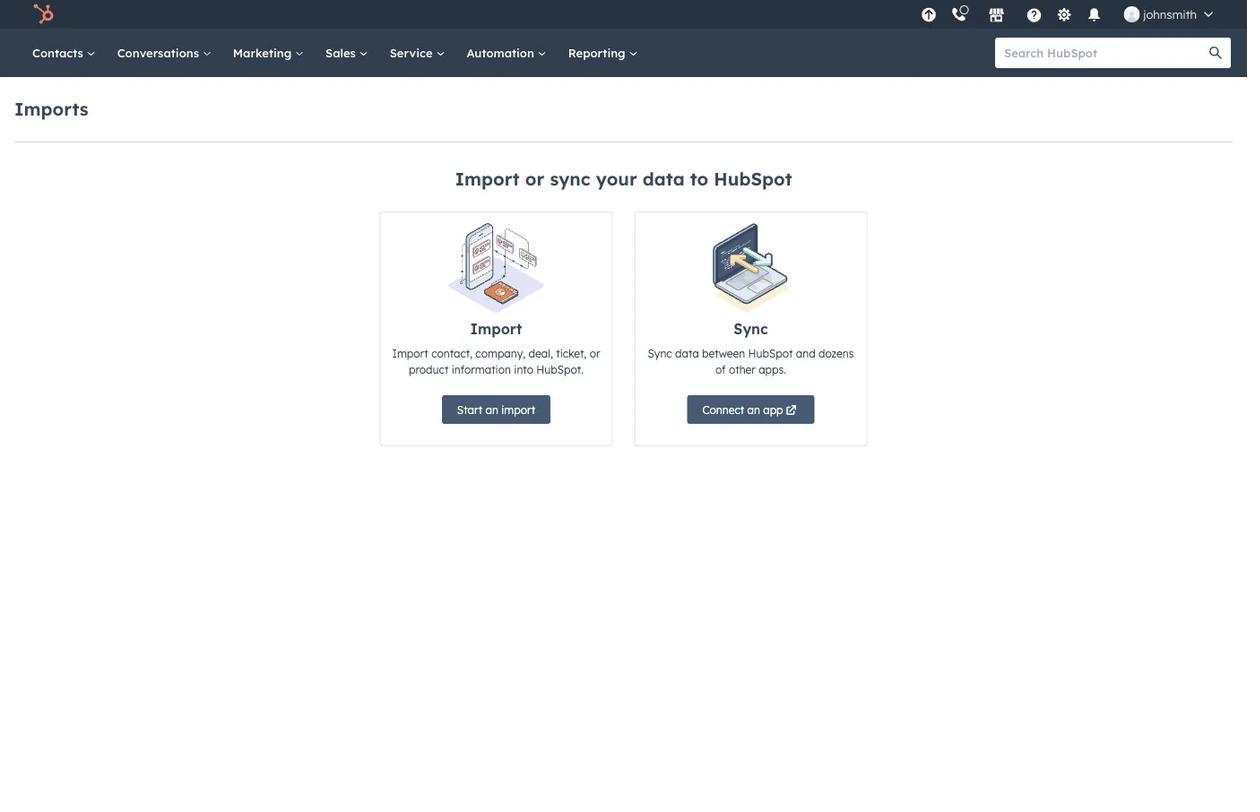 Task type: locate. For each thing, give the bounding box(es) containing it.
1 horizontal spatial an
[[747, 403, 760, 416]]

your
[[596, 168, 637, 190]]

marketplaces button
[[978, 0, 1015, 29]]

an inside 'link'
[[747, 403, 760, 416]]

hubspot right to
[[714, 168, 792, 190]]

johnsmith button
[[1113, 0, 1224, 29]]

apps.
[[759, 363, 786, 376]]

1 horizontal spatial sync
[[734, 320, 768, 338]]

hubspot image
[[32, 4, 54, 25]]

import up product
[[392, 347, 428, 360]]

search image
[[1209, 47, 1222, 59]]

or inside import import contact, company, deal, ticket, or product information into hubspot.
[[590, 347, 600, 360]]

hubspot
[[714, 168, 792, 190], [748, 347, 793, 360]]

connect
[[702, 403, 744, 416]]

an
[[485, 403, 498, 416], [747, 403, 760, 416]]

import
[[455, 168, 520, 190], [470, 320, 522, 338], [392, 347, 428, 360]]

sync sync data between hubspot and dozens of other apps.
[[648, 320, 854, 376]]

hubspot.
[[536, 363, 584, 376]]

or left sync
[[525, 168, 544, 190]]

import for contact,
[[470, 320, 522, 338]]

sales
[[325, 45, 359, 60]]

conversations
[[117, 45, 202, 60]]

1 horizontal spatial or
[[590, 347, 600, 360]]

settings image
[[1056, 8, 1072, 24]]

1 an from the left
[[485, 403, 498, 416]]

0 vertical spatial import
[[455, 168, 520, 190]]

import up the company,
[[470, 320, 522, 338]]

data left between
[[675, 347, 699, 360]]

start an import
[[457, 403, 535, 416]]

service link
[[379, 29, 456, 77]]

notifications image
[[1086, 8, 1102, 24]]

1 vertical spatial or
[[590, 347, 600, 360]]

dozens
[[819, 347, 854, 360]]

conversations link
[[106, 29, 222, 77]]

data
[[643, 168, 685, 190], [675, 347, 699, 360]]

data inside sync sync data between hubspot and dozens of other apps.
[[675, 347, 699, 360]]

an left the app
[[747, 403, 760, 416]]

import import contact, company, deal, ticket, or product information into hubspot.
[[392, 320, 600, 376]]

0 horizontal spatial or
[[525, 168, 544, 190]]

reporting link
[[557, 29, 649, 77]]

sync
[[734, 320, 768, 338], [648, 347, 672, 360]]

2 an from the left
[[747, 403, 760, 416]]

0 horizontal spatial an
[[485, 403, 498, 416]]

1 vertical spatial import
[[470, 320, 522, 338]]

johnsmith
[[1143, 7, 1197, 22]]

into
[[514, 363, 533, 376]]

Search HubSpot search field
[[995, 38, 1215, 68]]

sync left between
[[648, 347, 672, 360]]

sync up between
[[734, 320, 768, 338]]

marketing link
[[222, 29, 315, 77]]

contacts link
[[22, 29, 106, 77]]

hubspot up apps.
[[748, 347, 793, 360]]

connect an app link
[[687, 395, 815, 424]]

hubspot link
[[22, 4, 67, 25]]

contacts
[[32, 45, 87, 60]]

an right start
[[485, 403, 498, 416]]

of
[[715, 363, 726, 376]]

1 vertical spatial hubspot
[[748, 347, 793, 360]]

help button
[[1019, 0, 1049, 29]]

data left to
[[643, 168, 685, 190]]

or
[[525, 168, 544, 190], [590, 347, 600, 360]]

an inside button
[[485, 403, 498, 416]]

0 horizontal spatial sync
[[648, 347, 672, 360]]

import left sync
[[455, 168, 520, 190]]

import
[[501, 403, 535, 416]]

1 vertical spatial data
[[675, 347, 699, 360]]

reporting
[[568, 45, 629, 60]]

or right ticket,
[[590, 347, 600, 360]]



Task type: describe. For each thing, give the bounding box(es) containing it.
0 vertical spatial or
[[525, 168, 544, 190]]

and
[[796, 347, 816, 360]]

contact,
[[431, 347, 472, 360]]

johnsmith menu
[[916, 0, 1226, 29]]

service
[[390, 45, 436, 60]]

0 vertical spatial sync
[[734, 320, 768, 338]]

calling icon button
[[943, 2, 974, 26]]

hubspot inside sync sync data between hubspot and dozens of other apps.
[[748, 347, 793, 360]]

import or sync your data to hubspot
[[455, 168, 792, 190]]

automation
[[467, 45, 538, 60]]

between
[[702, 347, 745, 360]]

information
[[452, 363, 511, 376]]

app
[[763, 403, 783, 416]]

import for sync
[[455, 168, 520, 190]]

ticket,
[[556, 347, 587, 360]]

1 vertical spatial sync
[[648, 347, 672, 360]]

automation link
[[456, 29, 557, 77]]

settings link
[[1053, 5, 1075, 24]]

deal,
[[529, 347, 553, 360]]

0 vertical spatial data
[[643, 168, 685, 190]]

upgrade link
[[917, 5, 940, 24]]

to
[[690, 168, 708, 190]]

john smith image
[[1124, 6, 1140, 22]]

calling icon image
[[951, 7, 967, 23]]

search button
[[1200, 38, 1231, 68]]

marketing
[[233, 45, 295, 60]]

0 vertical spatial hubspot
[[714, 168, 792, 190]]

connect an app
[[702, 403, 783, 416]]

an for start
[[485, 403, 498, 416]]

other
[[729, 363, 756, 376]]

2 vertical spatial import
[[392, 347, 428, 360]]

start an import button
[[442, 395, 551, 424]]

marketplaces image
[[988, 8, 1004, 24]]

company,
[[475, 347, 526, 360]]

upgrade image
[[921, 8, 937, 24]]

start
[[457, 403, 482, 416]]

notifications button
[[1079, 0, 1109, 29]]

an for connect
[[747, 403, 760, 416]]

imports
[[14, 97, 88, 120]]

product
[[409, 363, 449, 376]]

help image
[[1026, 8, 1042, 24]]

sales link
[[315, 29, 379, 77]]

sync
[[550, 168, 590, 190]]



Task type: vqa. For each thing, say whether or not it's contained in the screenshot.
2023 in the You Connected Default Ticket Form (Nov 1, 2023 11:28:05 Am) Any New Submissions To This Form Will Also Appear Here As Tickets. Choose What You'D Like To Do Next:
no



